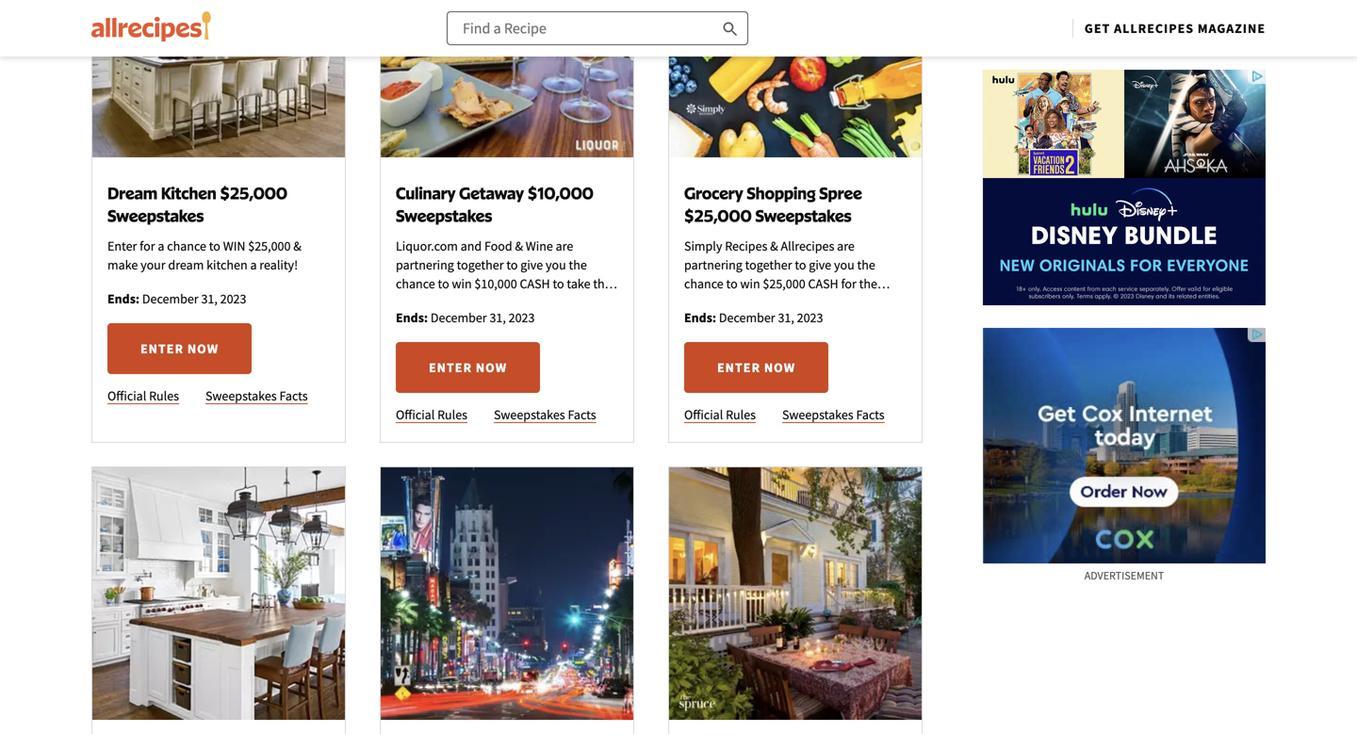 Task type: vqa. For each thing, say whether or not it's contained in the screenshot.
Official for Grocery Shopping Spree $25,000 Sweepstakes
yes



Task type: locate. For each thing, give the bounding box(es) containing it.
2 horizontal spatial 31,
[[778, 309, 795, 326]]

you up spree!
[[835, 256, 855, 273]]

ends: left culinary
[[396, 309, 428, 326]]

1 horizontal spatial 2023
[[509, 309, 535, 326]]

3 & from the left
[[771, 238, 779, 255]]

$10,000
[[528, 183, 594, 203], [475, 275, 517, 292]]

enter now
[[141, 340, 219, 357], [429, 359, 507, 376], [718, 359, 796, 376]]

2 horizontal spatial official
[[685, 406, 724, 423]]

1 horizontal spatial sweepstakes facts link
[[494, 405, 597, 424]]

partnering
[[396, 256, 454, 273], [685, 256, 743, 273]]

& inside liquor.com and food & wine are partnering together to give you the chance to win $10,000 cash to take the ultimate culinary getaway! ends: december 31, 2023
[[515, 238, 523, 255]]

together down recipes
[[746, 256, 793, 273]]

1 horizontal spatial december
[[431, 309, 487, 326]]

sweepstakes inside grocery shopping spree $25,000 sweepstakes
[[756, 206, 852, 226]]

$10,000 sweepstakes image
[[381, 0, 634, 157], [381, 468, 634, 720]]

rules for culinary getaway $10,000 sweepstakes
[[438, 406, 468, 423]]

allrecipes right get
[[1115, 20, 1195, 37]]

facts
[[280, 388, 308, 405], [568, 406, 597, 423], [857, 406, 885, 423]]

2 horizontal spatial facts
[[857, 406, 885, 423]]

sweepstakes facts link for grocery shopping spree $25,000 sweepstakes
[[783, 405, 885, 424]]

ultimate left culinary
[[396, 294, 443, 311]]

1 advertisement region from the top
[[984, 70, 1266, 306]]

& left wine
[[515, 238, 523, 255]]

1 vertical spatial advertisement region
[[984, 328, 1266, 564]]

0 horizontal spatial sweepstakes facts link
[[206, 387, 308, 405]]

0 horizontal spatial win
[[452, 275, 472, 292]]

allrecipes down grocery shopping spree $25,000 sweepstakes link
[[781, 238, 835, 255]]

win up grocery
[[741, 275, 761, 292]]

official rules
[[108, 388, 179, 405], [396, 406, 468, 423], [685, 406, 756, 423]]

1 horizontal spatial rules
[[438, 406, 468, 423]]

1 are from the left
[[556, 238, 574, 255]]

$10,000 up getaway!
[[475, 275, 517, 292]]

enter now for dream kitchen $25,000 sweepstakes
[[141, 340, 219, 357]]

0 horizontal spatial allrecipes
[[781, 238, 835, 255]]

31, down kitchen
[[201, 290, 218, 307]]

for up 'your'
[[140, 238, 155, 255]]

are
[[556, 238, 574, 255], [838, 238, 855, 255]]

1 win from the left
[[452, 275, 472, 292]]

ends: inside liquor.com and food & wine are partnering together to give you the chance to win $10,000 cash to take the ultimate culinary getaway! ends: december 31, 2023
[[396, 309, 428, 326]]

1 horizontal spatial official
[[396, 406, 435, 423]]

win
[[223, 238, 246, 255]]

get
[[1085, 20, 1111, 37]]

official rules for culinary getaway $10,000 sweepstakes
[[396, 406, 468, 423]]

give
[[521, 256, 543, 273], [809, 256, 832, 273]]

together
[[457, 256, 504, 273], [746, 256, 793, 273]]

cash up getaway!
[[520, 275, 550, 292]]

ends: left grocery
[[685, 309, 717, 326]]

$25,000 sweepstakes image
[[92, 0, 345, 157], [670, 0, 922, 157], [92, 468, 345, 720], [670, 468, 922, 720]]

a
[[158, 238, 164, 255], [250, 256, 257, 273]]

chance down 'liquor.com'
[[396, 275, 435, 292]]

$25,000 inside grocery shopping spree $25,000 sweepstakes
[[685, 206, 752, 226]]

enter down grocery
[[718, 359, 761, 376]]

ends: down make
[[108, 290, 140, 307]]

you inside 'simply recipes & allrecipes are partnering together to give you the chance to win $25,000 cash for the ultimate grocery shopping spree! ends: december 31, 2023'
[[835, 256, 855, 273]]

advertisement region
[[984, 70, 1266, 306], [984, 328, 1266, 564]]

0 horizontal spatial are
[[556, 238, 574, 255]]

recipes
[[725, 238, 768, 255]]

1 horizontal spatial partnering
[[685, 256, 743, 273]]

1 horizontal spatial for
[[842, 275, 857, 292]]

spree!
[[832, 294, 867, 311]]

shopping
[[747, 183, 816, 203]]

1 together from the left
[[457, 256, 504, 273]]

enter now link for grocery shopping spree $25,000 sweepstakes
[[685, 342, 829, 393]]

you down wine
[[546, 256, 566, 273]]

enter
[[108, 238, 137, 255], [141, 340, 184, 357], [429, 359, 472, 376], [718, 359, 761, 376]]

1 horizontal spatial $10,000
[[528, 183, 594, 203]]

you
[[546, 256, 566, 273], [835, 256, 855, 273]]

0 horizontal spatial you
[[546, 256, 566, 273]]

official rules link
[[108, 387, 179, 405], [396, 405, 468, 424], [685, 405, 756, 424]]

simply recipes & allrecipes are partnering together to give you the chance to win $25,000 cash for the ultimate grocery shopping spree! ends: december 31, 2023
[[685, 238, 878, 326]]

enter now link
[[108, 323, 252, 374], [396, 342, 540, 393], [685, 342, 829, 393]]

0 horizontal spatial facts
[[280, 388, 308, 405]]

2 ultimate from the left
[[685, 294, 731, 311]]

1 horizontal spatial sweepstakes facts
[[494, 406, 597, 423]]

1 horizontal spatial you
[[835, 256, 855, 273]]

for
[[140, 238, 155, 255], [842, 275, 857, 292]]

2 partnering from the left
[[685, 256, 743, 273]]

2 horizontal spatial &
[[771, 238, 779, 255]]

0 horizontal spatial $10,000
[[475, 275, 517, 292]]

1 give from the left
[[521, 256, 543, 273]]

for up spree!
[[842, 275, 857, 292]]

allrecipes
[[1115, 20, 1195, 37], [781, 238, 835, 255]]

enter now link down ends: december 31, 2023
[[108, 323, 252, 374]]

enter up make
[[108, 238, 137, 255]]

$25,000 inside 'simply recipes & allrecipes are partnering together to give you the chance to win $25,000 cash for the ultimate grocery shopping spree! ends: december 31, 2023'
[[763, 275, 806, 292]]

0 horizontal spatial sweepstakes facts
[[206, 388, 308, 405]]

2 cash from the left
[[809, 275, 839, 292]]

2 horizontal spatial official rules
[[685, 406, 756, 423]]

0 horizontal spatial official rules link
[[108, 387, 179, 405]]

your
[[141, 256, 166, 273]]

you inside liquor.com and food & wine are partnering together to give you the chance to win $10,000 cash to take the ultimate culinary getaway! ends: december 31, 2023
[[546, 256, 566, 273]]

31, down food
[[490, 309, 506, 326]]

31, right grocery
[[778, 309, 795, 326]]

partnering inside 'simply recipes & allrecipes are partnering together to give you the chance to win $25,000 cash for the ultimate grocery shopping spree! ends: december 31, 2023'
[[685, 256, 743, 273]]

2 & from the left
[[515, 238, 523, 255]]

1 ultimate from the left
[[396, 294, 443, 311]]

ultimate left grocery
[[685, 294, 731, 311]]

now down culinary
[[476, 359, 507, 376]]

0 horizontal spatial official
[[108, 388, 146, 405]]

cash
[[520, 275, 550, 292], [809, 275, 839, 292]]

0 horizontal spatial chance
[[167, 238, 206, 255]]

0 vertical spatial for
[[140, 238, 155, 255]]

0 horizontal spatial rules
[[149, 388, 179, 405]]

1 horizontal spatial facts
[[568, 406, 597, 423]]

1 vertical spatial $10,000
[[475, 275, 517, 292]]

to left the win at the top left of page
[[209, 238, 221, 255]]

a left the reality! at the top left of the page
[[250, 256, 257, 273]]

to up culinary
[[438, 275, 450, 292]]

1 horizontal spatial together
[[746, 256, 793, 273]]

1 horizontal spatial enter now link
[[396, 342, 540, 393]]

december
[[142, 290, 199, 307], [431, 309, 487, 326], [719, 309, 776, 326]]

1 partnering from the left
[[396, 256, 454, 273]]

Search text field
[[447, 11, 749, 45]]

1 horizontal spatial ultimate
[[685, 294, 731, 311]]

0 horizontal spatial december
[[142, 290, 199, 307]]

win up culinary
[[452, 275, 472, 292]]

0 vertical spatial allrecipes
[[1115, 20, 1195, 37]]

0 horizontal spatial ends:
[[108, 290, 140, 307]]

2023
[[220, 290, 247, 307], [509, 309, 535, 326], [797, 309, 824, 326]]

0 horizontal spatial ultimate
[[396, 294, 443, 311]]

december left shopping
[[719, 309, 776, 326]]

to up shopping
[[795, 256, 807, 273]]

2 horizontal spatial chance
[[685, 275, 724, 292]]

0 horizontal spatial cash
[[520, 275, 550, 292]]

2 horizontal spatial 2023
[[797, 309, 824, 326]]

0 horizontal spatial enter now
[[141, 340, 219, 357]]

2 horizontal spatial rules
[[726, 406, 756, 423]]

2 horizontal spatial enter now
[[718, 359, 796, 376]]

win
[[452, 275, 472, 292], [741, 275, 761, 292]]

2 give from the left
[[809, 256, 832, 273]]

official
[[108, 388, 146, 405], [396, 406, 435, 423], [685, 406, 724, 423]]

0 vertical spatial $10,000
[[528, 183, 594, 203]]

1 $10,000 sweepstakes image from the top
[[381, 0, 634, 157]]

partnering down 'liquor.com'
[[396, 256, 454, 273]]

chance down simply
[[685, 275, 724, 292]]

enter now down culinary
[[429, 359, 507, 376]]

enter now link down grocery
[[685, 342, 829, 393]]

1 horizontal spatial 31,
[[490, 309, 506, 326]]

0 horizontal spatial &
[[294, 238, 302, 255]]

to
[[209, 238, 221, 255], [507, 256, 518, 273], [795, 256, 807, 273], [438, 275, 450, 292], [553, 275, 564, 292], [727, 275, 738, 292]]

$25,000 up the win at the top left of page
[[220, 183, 288, 203]]

$10,000 inside liquor.com and food & wine are partnering together to give you the chance to win $10,000 cash to take the ultimate culinary getaway! ends: december 31, 2023
[[475, 275, 517, 292]]

1 cash from the left
[[520, 275, 550, 292]]

2 horizontal spatial december
[[719, 309, 776, 326]]

advertisement
[[1085, 569, 1165, 583]]

2 you from the left
[[835, 256, 855, 273]]

official rules link for grocery shopping spree $25,000 sweepstakes
[[685, 405, 756, 424]]

chance inside liquor.com and food & wine are partnering together to give you the chance to win $10,000 cash to take the ultimate culinary getaway! ends: december 31, 2023
[[396, 275, 435, 292]]

together down and
[[457, 256, 504, 273]]

1 horizontal spatial give
[[809, 256, 832, 273]]

official rules link for dream kitchen $25,000 sweepstakes
[[108, 387, 179, 405]]

sweepstakes
[[108, 206, 204, 226], [396, 206, 492, 226], [756, 206, 852, 226], [206, 388, 277, 405], [494, 406, 565, 423], [783, 406, 854, 423]]

2023 down kitchen
[[220, 290, 247, 307]]

1 horizontal spatial are
[[838, 238, 855, 255]]

1 horizontal spatial win
[[741, 275, 761, 292]]

dream
[[108, 183, 158, 203]]

0 horizontal spatial give
[[521, 256, 543, 273]]

&
[[294, 238, 302, 255], [515, 238, 523, 255], [771, 238, 779, 255]]

$25,000
[[220, 183, 288, 203], [685, 206, 752, 226], [248, 238, 291, 255], [763, 275, 806, 292]]

2023 inside liquor.com and food & wine are partnering together to give you the chance to win $10,000 cash to take the ultimate culinary getaway! ends: december 31, 2023
[[509, 309, 535, 326]]

1 & from the left
[[294, 238, 302, 255]]

enter now down ends: december 31, 2023
[[141, 340, 219, 357]]

31,
[[201, 290, 218, 307], [490, 309, 506, 326], [778, 309, 795, 326]]

2 advertisement region from the top
[[984, 328, 1266, 564]]

december left getaway!
[[431, 309, 487, 326]]

cash up shopping
[[809, 275, 839, 292]]

2 horizontal spatial enter now link
[[685, 342, 829, 393]]

chance up dream
[[167, 238, 206, 255]]

make
[[108, 256, 138, 273]]

for inside 'simply recipes & allrecipes are partnering together to give you the chance to win $25,000 cash for the ultimate grocery shopping spree! ends: december 31, 2023'
[[842, 275, 857, 292]]

31, inside liquor.com and food & wine are partnering together to give you the chance to win $10,000 cash to take the ultimate culinary getaway! ends: december 31, 2023
[[490, 309, 506, 326]]

$25,000 down "grocery"
[[685, 206, 752, 226]]

rules
[[149, 388, 179, 405], [438, 406, 468, 423], [726, 406, 756, 423]]

0 horizontal spatial enter now link
[[108, 323, 252, 374]]

1 horizontal spatial now
[[476, 359, 507, 376]]

give down wine
[[521, 256, 543, 273]]

1 vertical spatial $10,000 sweepstakes image
[[381, 468, 634, 720]]

a up 'your'
[[158, 238, 164, 255]]

1 vertical spatial for
[[842, 275, 857, 292]]

enter down culinary
[[429, 359, 472, 376]]

official rules for dream kitchen $25,000 sweepstakes
[[108, 388, 179, 405]]

1 horizontal spatial enter now
[[429, 359, 507, 376]]

0 horizontal spatial now
[[187, 340, 219, 357]]

chance
[[167, 238, 206, 255], [396, 275, 435, 292], [685, 275, 724, 292]]

2 horizontal spatial sweepstakes facts link
[[783, 405, 885, 424]]

ultimate
[[396, 294, 443, 311], [685, 294, 731, 311]]

getaway!
[[493, 294, 542, 311]]

give inside 'simply recipes & allrecipes are partnering together to give you the chance to win $25,000 cash for the ultimate grocery shopping spree! ends: december 31, 2023'
[[809, 256, 832, 273]]

are down spree
[[838, 238, 855, 255]]

2023 left spree!
[[797, 309, 824, 326]]

enter down ends: december 31, 2023
[[141, 340, 184, 357]]

2 horizontal spatial sweepstakes facts
[[783, 406, 885, 423]]

1 vertical spatial allrecipes
[[781, 238, 835, 255]]

sweepstakes facts
[[206, 388, 308, 405], [494, 406, 597, 423], [783, 406, 885, 423]]

2 horizontal spatial official rules link
[[685, 405, 756, 424]]

december down dream
[[142, 290, 199, 307]]

enter now link down culinary
[[396, 342, 540, 393]]

2 win from the left
[[741, 275, 761, 292]]

$25,000 up shopping
[[763, 275, 806, 292]]

0 horizontal spatial partnering
[[396, 256, 454, 273]]

1 horizontal spatial ends:
[[396, 309, 428, 326]]

the
[[569, 256, 587, 273], [858, 256, 876, 273], [593, 275, 612, 292], [860, 275, 878, 292]]

sweepstakes facts link for dream kitchen $25,000 sweepstakes
[[206, 387, 308, 405]]

$25,000 up the reality! at the top left of the page
[[248, 238, 291, 255]]

facts for culinary getaway $10,000 sweepstakes
[[568, 406, 597, 423]]

to left the take
[[553, 275, 564, 292]]

2 horizontal spatial ends:
[[685, 309, 717, 326]]

2 together from the left
[[746, 256, 793, 273]]

partnering down simply
[[685, 256, 743, 273]]

$25,000 inside enter for a chance to win $25,000 & make your dream kitchen a reality!
[[248, 238, 291, 255]]

1 horizontal spatial cash
[[809, 275, 839, 292]]

are right wine
[[556, 238, 574, 255]]

1 horizontal spatial official rules
[[396, 406, 468, 423]]

ultimate inside 'simply recipes & allrecipes are partnering together to give you the chance to win $25,000 cash for the ultimate grocery shopping spree! ends: december 31, 2023'
[[685, 294, 731, 311]]

enter now down grocery
[[718, 359, 796, 376]]

& inside enter for a chance to win $25,000 & make your dream kitchen a reality!
[[294, 238, 302, 255]]

0 vertical spatial $10,000 sweepstakes image
[[381, 0, 634, 157]]

liquor.com
[[396, 238, 458, 255]]

now down shopping
[[765, 359, 796, 376]]

$10,000 up wine
[[528, 183, 594, 203]]

1 horizontal spatial official rules link
[[396, 405, 468, 424]]

1 horizontal spatial &
[[515, 238, 523, 255]]

now down ends: december 31, 2023
[[187, 340, 219, 357]]

1 vertical spatial a
[[250, 256, 257, 273]]

enter for culinary getaway $10,000 sweepstakes
[[429, 359, 472, 376]]

sweepstakes facts for culinary getaway $10,000 sweepstakes
[[494, 406, 597, 423]]

2 are from the left
[[838, 238, 855, 255]]

food
[[485, 238, 513, 255]]

0 horizontal spatial together
[[457, 256, 504, 273]]

0 vertical spatial a
[[158, 238, 164, 255]]

0 horizontal spatial official rules
[[108, 388, 179, 405]]

& right recipes
[[771, 238, 779, 255]]

2 horizontal spatial now
[[765, 359, 796, 376]]

give up shopping
[[809, 256, 832, 273]]

sweepstakes facts link
[[206, 387, 308, 405], [494, 405, 597, 424], [783, 405, 885, 424]]

1 horizontal spatial chance
[[396, 275, 435, 292]]

0 horizontal spatial for
[[140, 238, 155, 255]]

ends:
[[108, 290, 140, 307], [396, 309, 428, 326], [685, 309, 717, 326]]

together inside 'simply recipes & allrecipes are partnering together to give you the chance to win $25,000 cash for the ultimate grocery shopping spree! ends: december 31, 2023'
[[746, 256, 793, 273]]

simply
[[685, 238, 723, 255]]

& up the reality! at the top left of the page
[[294, 238, 302, 255]]

1 you from the left
[[546, 256, 566, 273]]

now
[[187, 340, 219, 357], [476, 359, 507, 376], [765, 359, 796, 376]]

0 vertical spatial advertisement region
[[984, 70, 1266, 306]]

2023 right culinary
[[509, 309, 535, 326]]

to up grocery
[[727, 275, 738, 292]]

enter now link for culinary getaway $10,000 sweepstakes
[[396, 342, 540, 393]]



Task type: describe. For each thing, give the bounding box(es) containing it.
shopping
[[778, 294, 830, 311]]

facts for grocery shopping spree $25,000 sweepstakes
[[857, 406, 885, 423]]

get allrecipes magazine link
[[1085, 20, 1266, 37]]

facts for dream kitchen $25,000 sweepstakes
[[280, 388, 308, 405]]

allrecipes inside 'simply recipes & allrecipes are partnering together to give you the chance to win $25,000 cash for the ultimate grocery shopping spree! ends: december 31, 2023'
[[781, 238, 835, 255]]

grocery shopping spree $25,000 sweepstakes link
[[685, 180, 907, 229]]

enter now link for dream kitchen $25,000 sweepstakes
[[108, 323, 252, 374]]

sweepstakes facts for dream kitchen $25,000 sweepstakes
[[206, 388, 308, 405]]

dream kitchen $25,000 sweepstakes
[[108, 183, 288, 226]]

and
[[461, 238, 482, 255]]

together inside liquor.com and food & wine are partnering together to give you the chance to win $10,000 cash to take the ultimate culinary getaway! ends: december 31, 2023
[[457, 256, 504, 273]]

ultimate inside liquor.com and food & wine are partnering together to give you the chance to win $10,000 cash to take the ultimate culinary getaway! ends: december 31, 2023
[[396, 294, 443, 311]]

partnering inside liquor.com and food & wine are partnering together to give you the chance to win $10,000 cash to take the ultimate culinary getaway! ends: december 31, 2023
[[396, 256, 454, 273]]

enter inside enter for a chance to win $25,000 & make your dream kitchen a reality!
[[108, 238, 137, 255]]

december inside liquor.com and food & wine are partnering together to give you the chance to win $10,000 cash to take the ultimate culinary getaway! ends: december 31, 2023
[[431, 309, 487, 326]]

31, inside 'simply recipes & allrecipes are partnering together to give you the chance to win $25,000 cash for the ultimate grocery shopping spree! ends: december 31, 2023'
[[778, 309, 795, 326]]

getaway
[[459, 183, 524, 203]]

ends: inside 'simply recipes & allrecipes are partnering together to give you the chance to win $25,000 cash for the ultimate grocery shopping spree! ends: december 31, 2023'
[[685, 309, 717, 326]]

spree
[[820, 183, 863, 203]]

$25,000 inside the dream kitchen $25,000 sweepstakes
[[220, 183, 288, 203]]

sweepstakes facts for grocery shopping spree $25,000 sweepstakes
[[783, 406, 885, 423]]

grocery
[[685, 183, 744, 203]]

are inside liquor.com and food & wine are partnering together to give you the chance to win $10,000 cash to take the ultimate culinary getaway! ends: december 31, 2023
[[556, 238, 574, 255]]

& inside 'simply recipes & allrecipes are partnering together to give you the chance to win $25,000 cash for the ultimate grocery shopping spree! ends: december 31, 2023'
[[771, 238, 779, 255]]

rules for dream kitchen $25,000 sweepstakes
[[149, 388, 179, 405]]

sweepstakes facts link for culinary getaway $10,000 sweepstakes
[[494, 405, 597, 424]]

enter for a chance to win $25,000 & make your dream kitchen a reality!
[[108, 238, 302, 273]]

now for getaway
[[476, 359, 507, 376]]

culinary
[[445, 294, 490, 311]]

get allrecipes magazine
[[1085, 20, 1266, 37]]

are inside 'simply recipes & allrecipes are partnering together to give you the chance to win $25,000 cash for the ultimate grocery shopping spree! ends: december 31, 2023'
[[838, 238, 855, 255]]

enter for dream kitchen $25,000 sweepstakes
[[141, 340, 184, 357]]

official for culinary getaway $10,000 sweepstakes
[[396, 406, 435, 423]]

dream
[[168, 256, 204, 273]]

chance inside 'simply recipes & allrecipes are partnering together to give you the chance to win $25,000 cash for the ultimate grocery shopping spree! ends: december 31, 2023'
[[685, 275, 724, 292]]

now for shopping
[[765, 359, 796, 376]]

2023 inside 'simply recipes & allrecipes are partnering together to give you the chance to win $25,000 cash for the ultimate grocery shopping spree! ends: december 31, 2023'
[[797, 309, 824, 326]]

sweepstakes inside the dream kitchen $25,000 sweepstakes
[[108, 206, 204, 226]]

official for grocery shopping spree $25,000 sweepstakes
[[685, 406, 724, 423]]

kitchen
[[161, 183, 217, 203]]

magazine
[[1198, 20, 1266, 37]]

enter now for grocery shopping spree $25,000 sweepstakes
[[718, 359, 796, 376]]

1 horizontal spatial a
[[250, 256, 257, 273]]

take
[[567, 275, 591, 292]]

win inside liquor.com and food & wine are partnering together to give you the chance to win $10,000 cash to take the ultimate culinary getaway! ends: december 31, 2023
[[452, 275, 472, 292]]

sweepstakes inside culinary getaway $10,000 sweepstakes
[[396, 206, 492, 226]]

kitchen
[[207, 256, 248, 273]]

cash inside liquor.com and food & wine are partnering together to give you the chance to win $10,000 cash to take the ultimate culinary getaway! ends: december 31, 2023
[[520, 275, 550, 292]]

grocery shopping spree $25,000 sweepstakes
[[685, 183, 863, 226]]

give inside liquor.com and food & wine are partnering together to give you the chance to win $10,000 cash to take the ultimate culinary getaway! ends: december 31, 2023
[[521, 256, 543, 273]]

ends: december 31, 2023
[[108, 290, 247, 307]]

enter now for culinary getaway $10,000 sweepstakes
[[429, 359, 507, 376]]

now for kitchen
[[187, 340, 219, 357]]

to down food
[[507, 256, 518, 273]]

$10,000 inside culinary getaway $10,000 sweepstakes
[[528, 183, 594, 203]]

december inside 'simply recipes & allrecipes are partnering together to give you the chance to win $25,000 cash for the ultimate grocery shopping spree! ends: december 31, 2023'
[[719, 309, 776, 326]]

win inside 'simply recipes & allrecipes are partnering together to give you the chance to win $25,000 cash for the ultimate grocery shopping spree! ends: december 31, 2023'
[[741, 275, 761, 292]]

1 horizontal spatial allrecipes
[[1115, 20, 1195, 37]]

0 horizontal spatial 31,
[[201, 290, 218, 307]]

reality!
[[260, 256, 298, 273]]

0 horizontal spatial 2023
[[220, 290, 247, 307]]

0 horizontal spatial a
[[158, 238, 164, 255]]

2 $10,000 sweepstakes image from the top
[[381, 468, 634, 720]]

cash inside 'simply recipes & allrecipes are partnering together to give you the chance to win $25,000 cash for the ultimate grocery shopping spree! ends: december 31, 2023'
[[809, 275, 839, 292]]

for inside enter for a chance to win $25,000 & make your dream kitchen a reality!
[[140, 238, 155, 255]]

rules for grocery shopping spree $25,000 sweepstakes
[[726, 406, 756, 423]]

dream kitchen $25,000 sweepstakes link
[[108, 180, 330, 229]]

to inside enter for a chance to win $25,000 & make your dream kitchen a reality!
[[209, 238, 221, 255]]

culinary
[[396, 183, 456, 203]]

official rules link for culinary getaway $10,000 sweepstakes
[[396, 405, 468, 424]]

enter for grocery shopping spree $25,000 sweepstakes
[[718, 359, 761, 376]]

official for dream kitchen $25,000 sweepstakes
[[108, 388, 146, 405]]

official rules for grocery shopping spree $25,000 sweepstakes
[[685, 406, 756, 423]]

culinary getaway $10,000 sweepstakes link
[[396, 180, 619, 229]]

wine
[[526, 238, 553, 255]]

chance inside enter for a chance to win $25,000 & make your dream kitchen a reality!
[[167, 238, 206, 255]]

culinary getaway $10,000 sweepstakes
[[396, 183, 594, 226]]

liquor.com and food & wine are partnering together to give you the chance to win $10,000 cash to take the ultimate culinary getaway! ends: december 31, 2023
[[396, 238, 612, 326]]

grocery
[[734, 294, 775, 311]]



